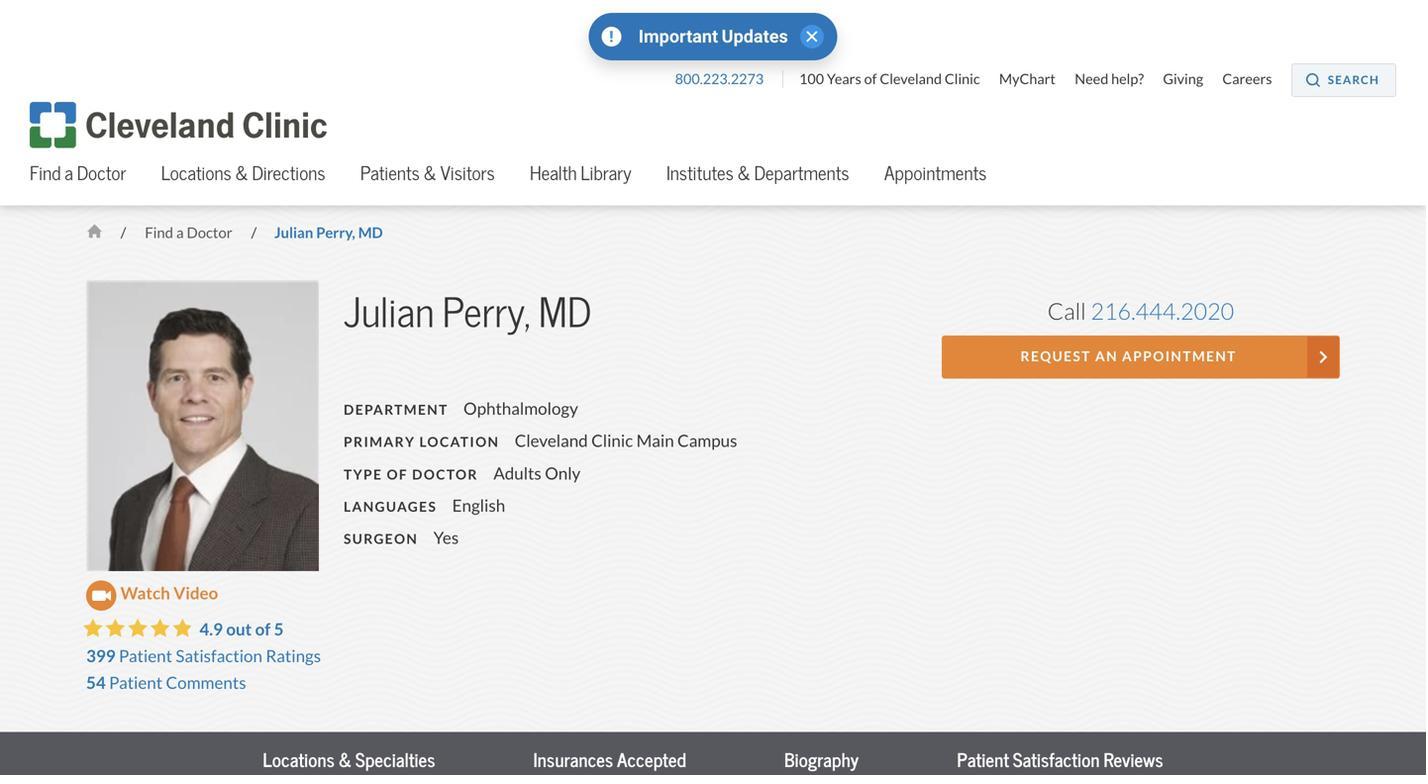 Task type: vqa. For each thing, say whether or not it's contained in the screenshot.
Cleveland Clinic Main Campus image
no



Task type: describe. For each thing, give the bounding box(es) containing it.
departments
[[754, 161, 849, 185]]

type
[[344, 466, 383, 484]]

mychart link
[[999, 70, 1071, 88]]

of for 5
[[255, 619, 271, 640]]

appointments
[[884, 161, 987, 185]]

languages
[[344, 499, 437, 516]]

need help? link
[[1075, 70, 1160, 88]]

216.444.2020
[[1091, 297, 1234, 326]]

5
[[274, 619, 284, 640]]

years
[[827, 70, 861, 88]]

call
[[1048, 297, 1086, 326]]

ophthalmology
[[464, 399, 578, 419]]

close button image
[[800, 24, 825, 49]]

only
[[545, 463, 581, 484]]

locations & directions link
[[161, 154, 325, 205]]

important updates link
[[639, 25, 788, 48]]

patients & visitors link
[[360, 154, 495, 205]]

1 vertical spatial of
[[387, 466, 408, 484]]

accepted
[[617, 749, 686, 772]]

library
[[581, 161, 632, 185]]

0 vertical spatial clinic
[[945, 70, 980, 88]]

1 vertical spatial patient
[[109, 673, 163, 694]]

exclamation icon image
[[634, 73, 646, 86]]

julian perry, md link
[[274, 224, 383, 242]]

location
[[419, 434, 499, 451]]

important
[[639, 25, 718, 48]]

need help?
[[1075, 70, 1144, 88]]

health
[[530, 161, 577, 185]]

institutes & departments link
[[666, 154, 849, 205]]

0 vertical spatial md
[[358, 224, 383, 242]]

& for visitors
[[424, 161, 437, 185]]

star rating icons image
[[83, 619, 190, 638]]

help?
[[1111, 70, 1144, 88]]

satisfaction inside 399 patient satisfaction ratings 54 patient comments
[[176, 646, 262, 667]]

4.9
[[199, 619, 223, 640]]

health library link
[[530, 154, 632, 205]]

an
[[1095, 348, 1118, 365]]

english
[[452, 496, 505, 517]]

patients & visitors
[[360, 161, 495, 185]]

type of doctor
[[344, 466, 478, 484]]

doctor for the right find a doctor link
[[187, 224, 232, 242]]

4.9 out of 5
[[199, 619, 284, 640]]

institutes & departments
[[666, 161, 849, 185]]

100
[[799, 70, 824, 88]]

out
[[226, 619, 252, 640]]

visitors
[[440, 161, 495, 185]]

reviews
[[1104, 749, 1163, 772]]

main
[[636, 431, 674, 452]]

insurances accepted
[[533, 749, 686, 772]]

& for directions
[[235, 161, 248, 185]]

department
[[344, 402, 448, 419]]

surgeon
[[344, 531, 418, 548]]

2 / from the left
[[251, 224, 260, 242]]

cleveland clinic main campus
[[515, 431, 737, 452]]

request
[[1021, 348, 1091, 365]]

giving link
[[1163, 70, 1219, 88]]

giving
[[1163, 70, 1203, 88]]

0 vertical spatial patient
[[119, 646, 172, 667]]

800.223.2273 link
[[675, 70, 783, 88]]

2 horizontal spatial doctor
[[412, 466, 478, 484]]

yes
[[433, 528, 459, 549]]

patients
[[360, 161, 420, 185]]

1 vertical spatial cleveland
[[515, 431, 588, 452]]

0 vertical spatial julian perry, md
[[274, 224, 383, 242]]

a for the leftmost find a doctor link
[[65, 161, 73, 185]]

399 patient satisfaction ratings 54 patient comments
[[86, 646, 321, 694]]

locations for locations & specialties
[[263, 749, 335, 772]]

locations & specialties
[[263, 749, 435, 772]]

1 / from the left
[[118, 224, 129, 242]]

doctor for the leftmost find a doctor link
[[77, 161, 126, 185]]

need
[[1075, 70, 1109, 88]]

search link
[[1291, 63, 1396, 97]]



Task type: locate. For each thing, give the bounding box(es) containing it.
& left visitors
[[424, 161, 437, 185]]

0 vertical spatial locations
[[161, 161, 231, 185]]

insurances accepted link
[[524, 740, 696, 775]]

request an appointment
[[1021, 348, 1237, 365]]

1 vertical spatial find a doctor
[[145, 224, 235, 242]]

& right institutes
[[737, 161, 750, 185]]

appointment
[[1122, 348, 1237, 365]]

0 horizontal spatial clinic
[[591, 431, 633, 452]]

1 horizontal spatial cleveland
[[880, 70, 942, 88]]

health library
[[530, 161, 632, 185]]

0 vertical spatial a
[[65, 161, 73, 185]]

100 years of cleveland clinic link
[[799, 70, 996, 88]]

important updates
[[639, 25, 788, 48]]

0 horizontal spatial of
[[255, 619, 271, 640]]

locations & directions
[[161, 161, 325, 185]]

search
[[1328, 73, 1380, 87]]

100 years of cleveland clinic
[[799, 70, 980, 88]]

0 horizontal spatial md
[[358, 224, 383, 242]]

1 horizontal spatial /
[[251, 224, 260, 242]]

julian
[[274, 224, 313, 242], [344, 288, 434, 338]]

julian perry, md image
[[86, 280, 319, 572]]

54
[[86, 673, 106, 694]]

0 vertical spatial cleveland
[[880, 70, 942, 88]]

0 vertical spatial julian
[[274, 224, 313, 242]]

cleveland up the only
[[515, 431, 588, 452]]

satisfaction down the 4.9
[[176, 646, 262, 667]]

0 horizontal spatial doctor
[[77, 161, 126, 185]]

0 vertical spatial doctor
[[77, 161, 126, 185]]

doctor down cleveland clinic logo
[[77, 161, 126, 185]]

1 horizontal spatial doctor
[[187, 224, 232, 242]]

locations for locations & directions
[[161, 161, 231, 185]]

1 vertical spatial doctor
[[187, 224, 232, 242]]

1 horizontal spatial clinic
[[945, 70, 980, 88]]

mychart
[[999, 70, 1056, 88]]

video indicator icon image
[[86, 581, 116, 611]]

1 horizontal spatial perry,
[[442, 288, 531, 338]]

specialties
[[355, 749, 435, 772]]

locations & specialties link
[[253, 740, 445, 775]]

julian perry, md
[[274, 224, 383, 242], [344, 288, 591, 338]]

2 vertical spatial patient
[[957, 749, 1009, 772]]

request an appointment link
[[942, 336, 1340, 379]]

video
[[173, 584, 218, 604]]

julian up department at the left bottom
[[344, 288, 434, 338]]

clinic left main
[[591, 431, 633, 452]]

1 horizontal spatial find a doctor
[[145, 224, 235, 242]]

locations left the specialties
[[263, 749, 335, 772]]

patient
[[119, 646, 172, 667], [109, 673, 163, 694], [957, 749, 1009, 772]]

perry,
[[316, 224, 355, 242], [442, 288, 531, 338]]

doctor
[[77, 161, 126, 185], [187, 224, 232, 242], [412, 466, 478, 484]]

of up languages
[[387, 466, 408, 484]]

find for the leftmost find a doctor link
[[30, 161, 61, 185]]

satisfaction
[[176, 646, 262, 667], [1013, 749, 1100, 772]]

1 vertical spatial find a doctor link
[[145, 224, 235, 242]]

1 horizontal spatial find a doctor link
[[145, 224, 235, 242]]

216.444.2020 link
[[1091, 297, 1234, 326]]

doctor down locations & directions link
[[187, 224, 232, 242]]

0 vertical spatial perry,
[[316, 224, 355, 242]]

watch video link
[[86, 580, 218, 611]]

a
[[65, 161, 73, 185], [176, 224, 184, 242]]

patient satisfaction reviews
[[957, 749, 1163, 772]]

& left directions
[[235, 161, 248, 185]]

1 vertical spatial perry,
[[442, 288, 531, 338]]

julian down directions
[[274, 224, 313, 242]]

adults
[[493, 463, 542, 484]]

0 vertical spatial find a doctor link
[[30, 154, 126, 205]]

0 vertical spatial of
[[864, 70, 877, 88]]

a for the right find a doctor link
[[176, 224, 184, 242]]

locations down cleveland clinic logo
[[161, 161, 231, 185]]

0 horizontal spatial locations
[[161, 161, 231, 185]]

2 vertical spatial doctor
[[412, 466, 478, 484]]

2 vertical spatial of
[[255, 619, 271, 640]]

1 vertical spatial satisfaction
[[1013, 749, 1100, 772]]

locations inside locations & specialties link
[[263, 749, 335, 772]]

find
[[30, 161, 61, 185], [145, 224, 173, 242]]

comments
[[166, 673, 246, 694]]

0 horizontal spatial perry,
[[316, 224, 355, 242]]

0 horizontal spatial julian
[[274, 224, 313, 242]]

1 horizontal spatial locations
[[263, 749, 335, 772]]

find a doctor link
[[30, 154, 126, 205], [145, 224, 235, 242]]

cleveland right years
[[880, 70, 942, 88]]

patient satisfaction reviews link
[[947, 740, 1173, 775]]

adults only
[[493, 463, 581, 484]]

0 vertical spatial satisfaction
[[176, 646, 262, 667]]

&
[[235, 161, 248, 185], [424, 161, 437, 185], [737, 161, 750, 185], [338, 749, 352, 772]]

cleveland
[[880, 70, 942, 88], [515, 431, 588, 452]]

locations inside locations & directions link
[[161, 161, 231, 185]]

insurances
[[533, 749, 613, 772]]

1 horizontal spatial a
[[176, 224, 184, 242]]

1 horizontal spatial of
[[387, 466, 408, 484]]

of for cleveland
[[864, 70, 877, 88]]

1 vertical spatial julian
[[344, 288, 434, 338]]

& left the specialties
[[338, 749, 352, 772]]

1 vertical spatial a
[[176, 224, 184, 242]]

0 vertical spatial find a doctor
[[30, 161, 126, 185]]

clinic left the mychart
[[945, 70, 980, 88]]

directions
[[252, 161, 325, 185]]

biography
[[784, 749, 859, 772]]

0 horizontal spatial satisfaction
[[176, 646, 262, 667]]

1 vertical spatial md
[[539, 288, 591, 338]]

1 horizontal spatial md
[[539, 288, 591, 338]]

1 vertical spatial julian perry, md
[[344, 288, 591, 338]]

1 horizontal spatial find
[[145, 224, 173, 242]]

0 horizontal spatial /
[[118, 224, 129, 242]]

800.223.2273
[[675, 70, 767, 88]]

primary
[[344, 434, 415, 451]]

1 vertical spatial find
[[145, 224, 173, 242]]

doctor down location in the left of the page
[[412, 466, 478, 484]]

& for specialties
[[338, 749, 352, 772]]

2 horizontal spatial of
[[864, 70, 877, 88]]

emergency icon image
[[601, 26, 621, 47]]

watch
[[120, 584, 170, 604]]

0 horizontal spatial find
[[30, 161, 61, 185]]

1 vertical spatial locations
[[263, 749, 335, 772]]

0 horizontal spatial cleveland
[[515, 431, 588, 452]]

watch video
[[120, 584, 218, 604]]

updates
[[722, 25, 788, 48]]

/
[[118, 224, 129, 242], [251, 224, 260, 242]]

1 horizontal spatial julian
[[344, 288, 434, 338]]

clinic
[[945, 70, 980, 88], [591, 431, 633, 452]]

satisfaction left reviews
[[1013, 749, 1100, 772]]

find a doctor
[[30, 161, 126, 185], [145, 224, 235, 242]]

0 horizontal spatial a
[[65, 161, 73, 185]]

careers
[[1223, 70, 1272, 88]]

appointments link
[[884, 154, 987, 205]]

find a doctor for the leftmost find a doctor link
[[30, 161, 126, 185]]

1 horizontal spatial satisfaction
[[1013, 749, 1100, 772]]

& for departments
[[737, 161, 750, 185]]

cleveland clinic logo image
[[30, 102, 327, 149]]

institutes
[[666, 161, 734, 185]]

campus
[[677, 431, 737, 452]]

find for the right find a doctor link
[[145, 224, 173, 242]]

0 horizontal spatial find a doctor
[[30, 161, 126, 185]]

399
[[86, 646, 115, 667]]

careers link
[[1223, 70, 1288, 88]]

of left 5
[[255, 619, 271, 640]]

0 vertical spatial find
[[30, 161, 61, 185]]

md
[[358, 224, 383, 242], [539, 288, 591, 338]]

0 horizontal spatial find a doctor link
[[30, 154, 126, 205]]

ratings
[[266, 646, 321, 667]]

of
[[864, 70, 877, 88], [387, 466, 408, 484], [255, 619, 271, 640]]

of right years
[[864, 70, 877, 88]]

find a doctor for the right find a doctor link
[[145, 224, 235, 242]]

locations
[[161, 161, 231, 185], [263, 749, 335, 772]]

1 vertical spatial clinic
[[591, 431, 633, 452]]

primary location
[[344, 434, 499, 451]]

biography link
[[775, 740, 868, 775]]

call 216.444.2020
[[1048, 297, 1234, 326]]



